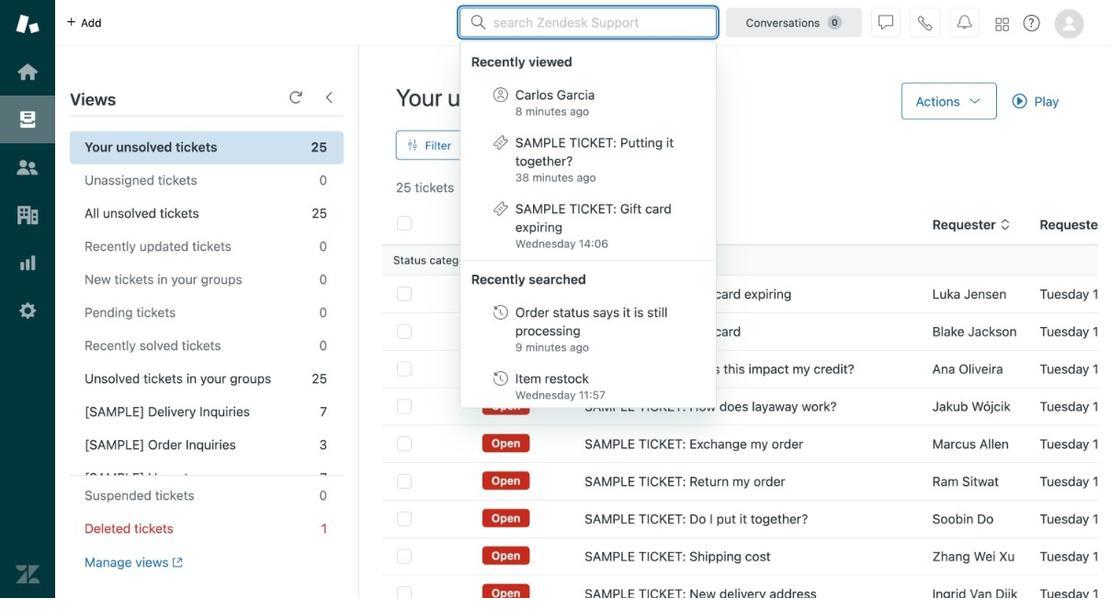 Task type: describe. For each thing, give the bounding box(es) containing it.
get help image
[[1024, 15, 1041, 31]]

views image
[[16, 108, 40, 131]]

organizations image
[[16, 203, 40, 227]]

opens in a new tab image
[[169, 558, 183, 568]]

2 row from the top
[[382, 313, 1112, 350]]

zendesk products image
[[996, 18, 1009, 31]]

get started image
[[16, 60, 40, 84]]

recently viewed group
[[460, 78, 716, 259]]

admin image
[[16, 299, 40, 323]]

refresh views pane image
[[289, 90, 303, 105]]

customers image
[[16, 155, 40, 179]]

3 option from the top
[[460, 192, 716, 259]]

zendesk support image
[[16, 12, 40, 36]]

notifications image
[[958, 15, 972, 30]]

2 option from the top
[[460, 126, 716, 192]]

button displays agent's chat status as invisible. image
[[879, 15, 894, 30]]

1 option from the top
[[460, 78, 716, 126]]

9 minutes ago text field
[[516, 341, 589, 354]]

5 option from the top
[[460, 362, 716, 410]]



Task type: locate. For each thing, give the bounding box(es) containing it.
4 row from the top
[[382, 388, 1112, 425]]

Wednesday 11:57 text field
[[516, 389, 606, 402]]

options list box
[[460, 41, 717, 410]]

zendesk image
[[16, 563, 40, 587]]

recently searched group
[[460, 296, 716, 410]]

option down 8 minutes ago text field
[[460, 126, 716, 192]]

option up wednesday 11:57 text field
[[460, 296, 716, 362]]

row
[[382, 275, 1112, 313], [382, 313, 1112, 350], [382, 350, 1112, 388], [382, 388, 1112, 425], [382, 425, 1112, 463], [382, 463, 1112, 500], [382, 500, 1112, 538], [382, 538, 1112, 575], [382, 575, 1112, 599]]

reporting image
[[16, 251, 40, 275]]

5 row from the top
[[382, 425, 1112, 463]]

search Zendesk Support field
[[494, 13, 705, 32]]

8 minutes ago text field
[[516, 105, 589, 118]]

4 option from the top
[[460, 296, 716, 362]]

3 row from the top
[[382, 350, 1112, 388]]

main element
[[0, 0, 55, 599]]

option down 9 minutes ago text field
[[460, 362, 716, 410]]

option
[[460, 78, 716, 126], [460, 126, 716, 192], [460, 192, 716, 259], [460, 296, 716, 362], [460, 362, 716, 410]]

option down 38 minutes ago text field
[[460, 192, 716, 259]]

6 row from the top
[[382, 463, 1112, 500]]

8 row from the top
[[382, 538, 1112, 575]]

Wednesday 14:06 text field
[[516, 237, 609, 250]]

9 row from the top
[[382, 575, 1112, 599]]

1 row from the top
[[382, 275, 1112, 313]]

hide panel views image
[[322, 90, 337, 105]]

7 row from the top
[[382, 500, 1112, 538]]

option down the 'search zendesk support' 'field'
[[460, 78, 716, 126]]

38 minutes ago text field
[[516, 171, 596, 184]]



Task type: vqa. For each thing, say whether or not it's contained in the screenshot.
6th row from the bottom of the page
yes



